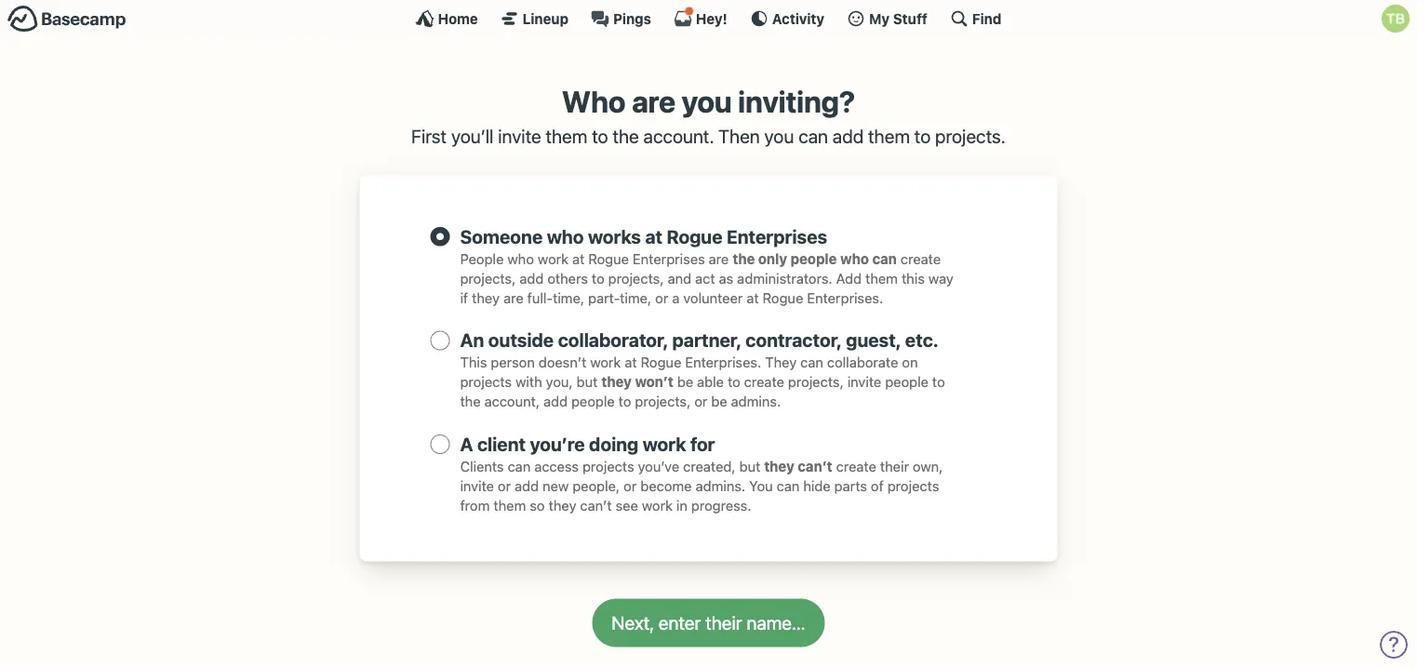 Task type: vqa. For each thing, say whether or not it's contained in the screenshot.
When
no



Task type: locate. For each thing, give the bounding box(es) containing it.
0 vertical spatial the
[[613, 125, 639, 147]]

invite down collaborate
[[847, 374, 881, 390]]

1 horizontal spatial who
[[547, 225, 584, 247]]

activity
[[772, 10, 825, 27]]

create up the this
[[901, 250, 941, 266]]

2 vertical spatial projects
[[887, 478, 939, 494]]

0 vertical spatial enterprises.
[[807, 289, 883, 306]]

with
[[516, 374, 542, 390]]

in
[[676, 497, 688, 513]]

invite right you'll
[[498, 125, 541, 147]]

1 vertical spatial you
[[764, 125, 794, 147]]

you down inviting?
[[764, 125, 794, 147]]

or inside create projects, add others to projects, and act as administrators. add them this way if they are full-time, part-time, or a volunteer at rogue enterprises.
[[655, 289, 668, 306]]

are up as
[[709, 250, 729, 266]]

0 horizontal spatial you
[[682, 84, 732, 119]]

1 vertical spatial projects
[[583, 458, 634, 474]]

their
[[880, 458, 909, 474], [705, 612, 742, 634]]

collaborate
[[827, 354, 898, 370]]

they up you
[[764, 458, 794, 474]]

work inside create their own, invite or add new people, or become admins. you can hide parts of projects from them so they can't see work in progress.
[[642, 497, 673, 513]]

enterprises
[[727, 225, 827, 247], [633, 250, 705, 266]]

0 horizontal spatial who
[[507, 250, 534, 266]]

0 horizontal spatial their
[[705, 612, 742, 634]]

add up the full-
[[520, 270, 544, 286]]

can't up hide on the bottom of the page
[[798, 458, 833, 474]]

admins. inside be able to create projects, invite people to the account, add people to projects, or be admins.
[[731, 393, 781, 409]]

people,
[[573, 478, 620, 494]]

enterprises. inside this person doesn't work at rogue enterprises. they can collaborate on projects with you, but
[[685, 354, 761, 370]]

full-
[[527, 289, 553, 306]]

1 vertical spatial can't
[[580, 497, 612, 513]]

2 vertical spatial people
[[571, 393, 615, 409]]

0 horizontal spatial are
[[503, 289, 524, 306]]

2 vertical spatial create
[[836, 458, 876, 474]]

volunteer
[[683, 289, 743, 306]]

admins. down "they"
[[731, 393, 781, 409]]

you,
[[546, 374, 573, 390]]

admins. up progress.
[[696, 478, 746, 494]]

you've
[[638, 458, 679, 474]]

they
[[472, 289, 500, 306], [601, 374, 632, 390], [764, 458, 794, 474], [549, 497, 576, 513]]

1 vertical spatial invite
[[847, 374, 881, 390]]

next, enter their name… link
[[592, 599, 825, 647]]

or down clients
[[498, 478, 511, 494]]

add
[[836, 270, 862, 286]]

1 horizontal spatial be
[[711, 393, 727, 409]]

can down contractor,
[[800, 354, 823, 370]]

0 horizontal spatial enterprises
[[633, 250, 705, 266]]

0 vertical spatial invite
[[498, 125, 541, 147]]

0 horizontal spatial create
[[744, 374, 784, 390]]

person
[[491, 354, 535, 370]]

an
[[460, 329, 484, 351]]

are
[[632, 84, 675, 119], [709, 250, 729, 266], [503, 289, 524, 306]]

way
[[929, 270, 954, 286]]

rogue
[[667, 225, 723, 247], [588, 250, 629, 266], [763, 289, 803, 306], [641, 354, 681, 370]]

can't down people,
[[580, 497, 612, 513]]

enterprises up and
[[633, 250, 705, 266]]

someone who works at rogue enterprises
[[460, 225, 827, 247]]

time, down others at the top left
[[553, 289, 584, 306]]

0 vertical spatial you
[[682, 84, 732, 119]]

parts
[[834, 478, 867, 494]]

2 vertical spatial are
[[503, 289, 524, 306]]

act
[[695, 270, 715, 286]]

create inside be able to create projects, invite people to the account, add people to projects, or be admins.
[[744, 374, 784, 390]]

projects down doing
[[583, 458, 634, 474]]

this
[[902, 270, 925, 286]]

doing
[[589, 433, 639, 455]]

enterprises for works
[[727, 225, 827, 247]]

only
[[758, 250, 787, 266]]

can down 'client'
[[508, 458, 531, 474]]

or left a at the top of page
[[655, 289, 668, 306]]

work down collaborator,
[[590, 354, 621, 370]]

who up add
[[840, 250, 869, 266]]

from
[[460, 497, 490, 513]]

their right enter
[[705, 612, 742, 634]]

add inside be able to create projects, invite people to the account, add people to projects, or be admins.
[[543, 393, 568, 409]]

create inside create projects, add others to projects, and act as administrators. add them this way if they are full-time, part-time, or a volunteer at rogue enterprises.
[[901, 250, 941, 266]]

1 horizontal spatial people
[[791, 250, 837, 266]]

or down able
[[694, 393, 708, 409]]

time,
[[553, 289, 584, 306], [620, 289, 652, 306]]

to
[[592, 125, 608, 147], [915, 125, 931, 147], [592, 270, 605, 286], [728, 374, 740, 390], [932, 374, 945, 390], [619, 393, 631, 409]]

projects down the own, on the bottom
[[887, 478, 939, 494]]

people down "you,"
[[571, 393, 615, 409]]

projects.
[[935, 125, 1006, 147]]

2 horizontal spatial the
[[733, 250, 755, 266]]

etc.
[[905, 329, 939, 351]]

people
[[460, 250, 504, 266]]

they right if
[[472, 289, 500, 306]]

can down inviting?
[[799, 125, 828, 147]]

projects,
[[460, 270, 516, 286], [608, 270, 664, 286], [788, 374, 844, 390], [635, 393, 691, 409]]

enterprises. inside create projects, add others to projects, and act as administrators. add them this way if they are full-time, part-time, or a volunteer at rogue enterprises.
[[807, 289, 883, 306]]

enterprises. down add
[[807, 289, 883, 306]]

0 vertical spatial enterprises
[[727, 225, 827, 247]]

0 vertical spatial people
[[791, 250, 837, 266]]

add up so
[[515, 478, 539, 494]]

the
[[613, 125, 639, 147], [733, 250, 755, 266], [460, 393, 481, 409]]

1 horizontal spatial can't
[[798, 458, 833, 474]]

people
[[791, 250, 837, 266], [885, 374, 929, 390], [571, 393, 615, 409]]

be
[[677, 374, 693, 390], [711, 393, 727, 409]]

0 horizontal spatial invite
[[460, 478, 494, 494]]

1 vertical spatial but
[[739, 458, 760, 474]]

created,
[[683, 458, 736, 474]]

create inside create their own, invite or add new people, or become admins. you can hide parts of projects from them so they can't see work in progress.
[[836, 458, 876, 474]]

tim burton image
[[1382, 5, 1410, 33]]

to up part-
[[592, 270, 605, 286]]

1 horizontal spatial time,
[[620, 289, 652, 306]]

projects, up part-
[[608, 270, 664, 286]]

2 vertical spatial the
[[460, 393, 481, 409]]

1 horizontal spatial their
[[880, 458, 909, 474]]

who
[[562, 84, 626, 119]]

admins. inside create their own, invite or add new people, or become admins. you can hide parts of projects from them so they can't see work in progress.
[[696, 478, 746, 494]]

0 horizontal spatial enterprises.
[[685, 354, 761, 370]]

as
[[719, 270, 733, 286]]

1 vertical spatial create
[[744, 374, 784, 390]]

create up parts
[[836, 458, 876, 474]]

2 horizontal spatial people
[[885, 374, 929, 390]]

1 horizontal spatial are
[[632, 84, 675, 119]]

0 vertical spatial projects
[[460, 374, 512, 390]]

0 vertical spatial but
[[577, 374, 598, 390]]

2 horizontal spatial projects
[[887, 478, 939, 494]]

invite inside create their own, invite or add new people, or become admins. you can hide parts of projects from them so they can't see work in progress.
[[460, 478, 494, 494]]

people who work at rogue enterprises are the only people who can
[[460, 250, 897, 266]]

rogue inside this person doesn't work at rogue enterprises. they can collaborate on projects with you, but
[[641, 354, 681, 370]]

pings button
[[591, 9, 651, 28]]

add down inviting?
[[833, 125, 864, 147]]

1 vertical spatial admins.
[[696, 478, 746, 494]]

0 vertical spatial admins.
[[731, 393, 781, 409]]

they
[[765, 354, 797, 370]]

the up as
[[733, 250, 755, 266]]

0 horizontal spatial the
[[460, 393, 481, 409]]

0 horizontal spatial can't
[[580, 497, 612, 513]]

to right able
[[728, 374, 740, 390]]

2 vertical spatial invite
[[460, 478, 494, 494]]

of
[[871, 478, 884, 494]]

hide
[[803, 478, 831, 494]]

won't
[[635, 374, 674, 390]]

them left the this
[[865, 270, 898, 286]]

projects
[[460, 374, 512, 390], [583, 458, 634, 474], [887, 478, 939, 494]]

work inside this person doesn't work at rogue enterprises. they can collaborate on projects with you, but
[[590, 354, 621, 370]]

add down "you,"
[[543, 393, 568, 409]]

1 vertical spatial enterprises.
[[685, 354, 761, 370]]

create
[[901, 250, 941, 266], [744, 374, 784, 390], [836, 458, 876, 474]]

enterprises up only
[[727, 225, 827, 247]]

are inside who are you inviting? first you'll invite them to the account. then you can add them to projects.
[[632, 84, 675, 119]]

work
[[538, 250, 569, 266], [590, 354, 621, 370], [643, 433, 686, 455], [642, 497, 673, 513]]

projects, down people
[[460, 270, 516, 286]]

can't
[[798, 458, 833, 474], [580, 497, 612, 513]]

be down able
[[711, 393, 727, 409]]

enterprises. up able
[[685, 354, 761, 370]]

can up guest,
[[872, 250, 897, 266]]

to down they won't
[[619, 393, 631, 409]]

or inside be able to create projects, invite people to the account, add people to projects, or be admins.
[[694, 393, 708, 409]]

their up of at bottom
[[880, 458, 909, 474]]

1 horizontal spatial the
[[613, 125, 639, 147]]

become
[[640, 478, 692, 494]]

but right "you,"
[[577, 374, 598, 390]]

1 horizontal spatial enterprises.
[[807, 289, 883, 306]]

first
[[411, 125, 447, 147]]

2 horizontal spatial are
[[709, 250, 729, 266]]

people down on at the right bottom of the page
[[885, 374, 929, 390]]

outside
[[488, 329, 554, 351]]

projects down this
[[460, 374, 512, 390]]

or
[[655, 289, 668, 306], [694, 393, 708, 409], [498, 478, 511, 494], [624, 478, 637, 494]]

enterprises.
[[807, 289, 883, 306], [685, 354, 761, 370]]

can right you
[[777, 478, 800, 494]]

0 vertical spatial be
[[677, 374, 693, 390]]

be left able
[[677, 374, 693, 390]]

projects inside this person doesn't work at rogue enterprises. they can collaborate on projects with you, but
[[460, 374, 512, 390]]

who down someone
[[507, 250, 534, 266]]

projects inside create their own, invite or add new people, or become admins. you can hide parts of projects from them so they can't see work in progress.
[[887, 478, 939, 494]]

rogue up won't
[[641, 354, 681, 370]]

you'll
[[451, 125, 494, 147]]

0 vertical spatial are
[[632, 84, 675, 119]]

collaborator,
[[558, 329, 668, 351]]

find
[[972, 10, 1002, 27]]

2 horizontal spatial invite
[[847, 374, 881, 390]]

next,
[[612, 612, 654, 634]]

projects, down "they"
[[788, 374, 844, 390]]

at inside create projects, add others to projects, and act as administrators. add them this way if they are full-time, part-time, or a volunteer at rogue enterprises.
[[747, 289, 759, 306]]

0 horizontal spatial but
[[577, 374, 598, 390]]

1 vertical spatial their
[[705, 612, 742, 634]]

0 horizontal spatial projects
[[460, 374, 512, 390]]

can
[[799, 125, 828, 147], [872, 250, 897, 266], [800, 354, 823, 370], [508, 458, 531, 474], [777, 478, 800, 494]]

invite up from
[[460, 478, 494, 494]]

0 horizontal spatial time,
[[553, 289, 584, 306]]

but
[[577, 374, 598, 390], [739, 458, 760, 474]]

at up they won't
[[625, 354, 637, 370]]

1 vertical spatial are
[[709, 250, 729, 266]]

0 vertical spatial create
[[901, 250, 941, 266]]

are left the full-
[[503, 289, 524, 306]]

0 vertical spatial their
[[880, 458, 909, 474]]

1 horizontal spatial create
[[836, 458, 876, 474]]

invite
[[498, 125, 541, 147], [847, 374, 881, 390], [460, 478, 494, 494]]

time, left a at the top of page
[[620, 289, 652, 306]]

enter
[[659, 612, 701, 634]]

but up you
[[739, 458, 760, 474]]

invite inside who are you inviting? first you'll invite them to the account. then you can add them to projects.
[[498, 125, 541, 147]]

1 horizontal spatial enterprises
[[727, 225, 827, 247]]

they down new
[[549, 497, 576, 513]]

work down become
[[642, 497, 673, 513]]

1 horizontal spatial invite
[[498, 125, 541, 147]]

so
[[530, 497, 545, 513]]

1 vertical spatial enterprises
[[633, 250, 705, 266]]

if
[[460, 289, 468, 306]]

can inside this person doesn't work at rogue enterprises. they can collaborate on projects with you, but
[[800, 354, 823, 370]]

2 horizontal spatial create
[[901, 250, 941, 266]]

create down "they"
[[744, 374, 784, 390]]

the down this
[[460, 393, 481, 409]]

people up administrators.
[[791, 250, 837, 266]]

the inside be able to create projects, invite people to the account, add people to projects, or be admins.
[[460, 393, 481, 409]]

the down who
[[613, 125, 639, 147]]

are up account.
[[632, 84, 675, 119]]

1 horizontal spatial projects
[[583, 458, 634, 474]]

invite inside be able to create projects, invite people to the account, add people to projects, or be admins.
[[847, 374, 881, 390]]

at down administrators.
[[747, 289, 759, 306]]

1 vertical spatial be
[[711, 393, 727, 409]]

you up account.
[[682, 84, 732, 119]]

rogue down administrators.
[[763, 289, 803, 306]]

them left so
[[494, 497, 526, 513]]

who up others at the top left
[[547, 225, 584, 247]]



Task type: describe. For each thing, give the bounding box(es) containing it.
who for work
[[507, 250, 534, 266]]

who are you inviting? first you'll invite them to the account. then you can add them to projects.
[[411, 84, 1006, 147]]

someone
[[460, 225, 543, 247]]

enterprises for work
[[633, 250, 705, 266]]

them left projects.
[[868, 125, 910, 147]]

own,
[[913, 458, 943, 474]]

stuff
[[893, 10, 928, 27]]

rogue inside create projects, add others to projects, and act as administrators. add them this way if they are full-time, part-time, or a volunteer at rogue enterprises.
[[763, 289, 803, 306]]

others
[[547, 270, 588, 286]]

administrators.
[[737, 270, 833, 286]]

at inside this person doesn't work at rogue enterprises. they can collaborate on projects with you, but
[[625, 354, 637, 370]]

progress.
[[691, 497, 751, 513]]

create projects, add others to projects, and act as administrators. add them this way if they are full-time, part-time, or a volunteer at rogue enterprises.
[[460, 250, 954, 306]]

they left won't
[[601, 374, 632, 390]]

find button
[[950, 9, 1002, 28]]

guest,
[[846, 329, 901, 351]]

them inside create projects, add others to projects, and act as administrators. add them this way if they are full-time, part-time, or a volunteer at rogue enterprises.
[[865, 270, 898, 286]]

lineup link
[[500, 9, 569, 28]]

but inside this person doesn't work at rogue enterprises. they can collaborate on projects with you, but
[[577, 374, 598, 390]]

a
[[672, 289, 680, 306]]

my
[[869, 10, 890, 27]]

my stuff button
[[847, 9, 928, 28]]

the inside who are you inviting? first you'll invite them to the account. then you can add them to projects.
[[613, 125, 639, 147]]

inviting?
[[738, 84, 855, 119]]

at up others at the top left
[[572, 250, 585, 266]]

this
[[460, 354, 487, 370]]

2 time, from the left
[[620, 289, 652, 306]]

are inside create projects, add others to projects, and act as administrators. add them this way if they are full-time, part-time, or a volunteer at rogue enterprises.
[[503, 289, 524, 306]]

home link
[[416, 9, 478, 28]]

they inside create projects, add others to projects, and act as administrators. add them this way if they are full-time, part-time, or a volunteer at rogue enterprises.
[[472, 289, 500, 306]]

their inside create their own, invite or add new people, or become admins. you can hide parts of projects from them so they can't see work in progress.
[[880, 458, 909, 474]]

0 horizontal spatial people
[[571, 393, 615, 409]]

can't inside create their own, invite or add new people, or become admins. you can hide parts of projects from them so they can't see work in progress.
[[580, 497, 612, 513]]

to inside create projects, add others to projects, and act as administrators. add them this way if they are full-time, part-time, or a volunteer at rogue enterprises.
[[592, 270, 605, 286]]

switch accounts image
[[7, 5, 127, 33]]

new
[[543, 478, 569, 494]]

to down etc.
[[932, 374, 945, 390]]

access
[[534, 458, 579, 474]]

them down who
[[546, 125, 588, 147]]

2 horizontal spatial who
[[840, 250, 869, 266]]

0 horizontal spatial be
[[677, 374, 693, 390]]

lineup
[[523, 10, 569, 27]]

to left projects.
[[915, 125, 931, 147]]

clients
[[460, 458, 504, 474]]

part-
[[588, 289, 620, 306]]

create for a client you're doing work for
[[836, 458, 876, 474]]

to down who
[[592, 125, 608, 147]]

name…
[[747, 612, 806, 634]]

can inside who are you inviting? first you'll invite them to the account. then you can add them to projects.
[[799, 125, 828, 147]]

account.
[[644, 125, 714, 147]]

and
[[668, 270, 691, 286]]

for
[[690, 433, 715, 455]]

1 vertical spatial people
[[885, 374, 929, 390]]

can inside create their own, invite or add new people, or become admins. you can hide parts of projects from them so they can't see work in progress.
[[777, 478, 800, 494]]

partner,
[[672, 329, 742, 351]]

you're
[[530, 433, 585, 455]]

home
[[438, 10, 478, 27]]

you
[[749, 478, 773, 494]]

they inside create their own, invite or add new people, or become admins. you can hide parts of projects from them so they can't see work in progress.
[[549, 497, 576, 513]]

1 time, from the left
[[553, 289, 584, 306]]

a client you're doing work for
[[460, 433, 715, 455]]

this person doesn't work at rogue enterprises. they can collaborate on projects with you, but
[[460, 354, 918, 390]]

contractor,
[[746, 329, 842, 351]]

see
[[616, 497, 638, 513]]

pings
[[613, 10, 651, 27]]

account,
[[484, 393, 540, 409]]

client
[[477, 433, 526, 455]]

0 vertical spatial can't
[[798, 458, 833, 474]]

create for someone who works at rogue enterprises
[[901, 250, 941, 266]]

main element
[[0, 0, 1417, 36]]

projects, down won't
[[635, 393, 691, 409]]

my stuff
[[869, 10, 928, 27]]

on
[[902, 354, 918, 370]]

add inside create their own, invite or add new people, or become admins. you can hide parts of projects from them so they can't see work in progress.
[[515, 478, 539, 494]]

able
[[697, 374, 724, 390]]

them inside create their own, invite or add new people, or become admins. you can hide parts of projects from them so they can't see work in progress.
[[494, 497, 526, 513]]

rogue up people who work at rogue enterprises are the only people who can
[[667, 225, 723, 247]]

add inside who are you inviting? first you'll invite them to the account. then you can add them to projects.
[[833, 125, 864, 147]]

they won't
[[601, 374, 674, 390]]

an outside collaborator, partner, contractor, guest, etc.
[[460, 329, 939, 351]]

who for works
[[547, 225, 584, 247]]

then
[[718, 125, 760, 147]]

be able to create projects, invite people to the account, add people to projects, or be admins.
[[460, 374, 945, 409]]

doesn't
[[539, 354, 586, 370]]

1 vertical spatial the
[[733, 250, 755, 266]]

add inside create projects, add others to projects, and act as administrators. add them this way if they are full-time, part-time, or a volunteer at rogue enterprises.
[[520, 270, 544, 286]]

hey!
[[696, 10, 728, 27]]

1 horizontal spatial but
[[739, 458, 760, 474]]

work up others at the top left
[[538, 250, 569, 266]]

hey! button
[[674, 7, 728, 28]]

clients can access projects you've created, but they can't
[[460, 458, 833, 474]]

1 horizontal spatial you
[[764, 125, 794, 147]]

at up people who work at rogue enterprises are the only people who can
[[645, 225, 663, 247]]

rogue down works
[[588, 250, 629, 266]]

work up the "you've" at the left of page
[[643, 433, 686, 455]]

activity link
[[750, 9, 825, 28]]

works
[[588, 225, 641, 247]]

or up see
[[624, 478, 637, 494]]

create their own, invite or add new people, or become admins. you can hide parts of projects from them so they can't see work in progress.
[[460, 458, 943, 513]]

next, enter their name…
[[612, 612, 806, 634]]

a
[[460, 433, 473, 455]]



